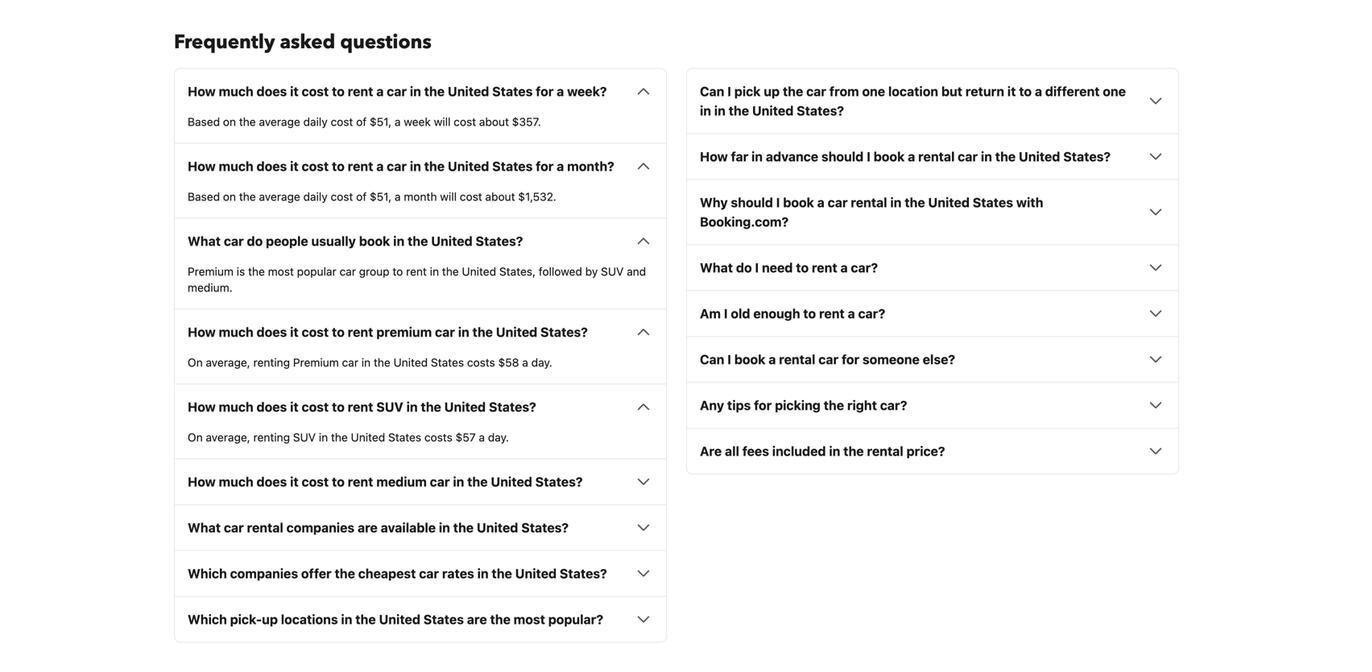 Task type: locate. For each thing, give the bounding box(es) containing it.
does
[[257, 84, 287, 99], [257, 159, 287, 174], [257, 325, 287, 340], [257, 400, 287, 415], [257, 474, 287, 490]]

3 much from the top
[[219, 325, 254, 340]]

0 vertical spatial should
[[822, 149, 864, 164]]

enough
[[754, 306, 801, 321]]

0 vertical spatial costs
[[467, 356, 495, 369]]

2 renting from the top
[[253, 431, 290, 444]]

but
[[942, 84, 963, 99]]

1 much from the top
[[219, 84, 254, 99]]

0 horizontal spatial up
[[262, 612, 278, 628]]

rental inside are all fees included in the rental price? dropdown button
[[867, 444, 904, 459]]

0 horizontal spatial premium
[[188, 265, 234, 278]]

of
[[356, 115, 367, 128], [356, 190, 367, 203]]

states? inside the can i pick up the car from one location but return it to a different one in in the united states?
[[797, 103, 845, 118]]

1 vertical spatial can
[[700, 352, 725, 367]]

how far in advance should i book a rental car in the united states?
[[700, 149, 1111, 164]]

and
[[627, 265, 646, 278]]

1 on from the top
[[188, 356, 203, 369]]

1 horizontal spatial should
[[822, 149, 864, 164]]

average
[[259, 115, 300, 128], [259, 190, 300, 203]]

much for how much does it cost to rent premium car in the united states?
[[219, 325, 254, 340]]

rent inside dropdown button
[[348, 474, 373, 490]]

average, for how much does it cost to rent suv in the united states?
[[206, 431, 250, 444]]

i left pick
[[728, 84, 732, 99]]

costs
[[467, 356, 495, 369], [425, 431, 453, 444]]

1 which from the top
[[188, 566, 227, 582]]

1 vertical spatial are
[[467, 612, 487, 628]]

$51, down how much does it cost to rent a car in the united states for a week? at left
[[370, 115, 392, 128]]

will for week?
[[434, 115, 451, 128]]

1 vertical spatial $51,
[[370, 190, 392, 203]]

1 $51, from the top
[[370, 115, 392, 128]]

1 based from the top
[[188, 115, 220, 128]]

premium up how much does it cost to rent suv in the united states?
[[293, 356, 339, 369]]

0 vertical spatial daily
[[303, 115, 328, 128]]

which for which companies offer the cheapest car rates  in the united states?
[[188, 566, 227, 582]]

does for how much does it cost to rent premium car in the united states?
[[257, 325, 287, 340]]

states inside dropdown button
[[424, 612, 464, 628]]

can left pick
[[700, 84, 725, 99]]

are inside dropdown button
[[358, 520, 378, 536]]

based for how much does it cost to rent a car in the united states for a week?
[[188, 115, 220, 128]]

i inside why should i book a car rental in the united states with booking.com?
[[777, 195, 780, 210]]

car inside how much does it cost to rent medium car in the united states? dropdown button
[[430, 474, 450, 490]]

5 much from the top
[[219, 474, 254, 490]]

companies up pick-
[[230, 566, 298, 582]]

0 vertical spatial are
[[358, 520, 378, 536]]

1 horizontal spatial suv
[[377, 400, 404, 415]]

asked
[[280, 29, 336, 55]]

cost down how much does it cost to rent a car in the united states for a week? at left
[[331, 115, 353, 128]]

will for month?
[[440, 190, 457, 203]]

costs left $58
[[467, 356, 495, 369]]

most
[[268, 265, 294, 278], [514, 612, 546, 628]]

1 average from the top
[[259, 115, 300, 128]]

cost inside how much does it cost to rent a car in the united states for a week? dropdown button
[[302, 84, 329, 99]]

companies
[[287, 520, 355, 536], [230, 566, 298, 582]]

1 average, from the top
[[206, 356, 250, 369]]

car? for am i old enough to rent a car?
[[859, 306, 886, 321]]

1 vertical spatial what
[[700, 260, 733, 275]]

car? for what do i need to rent a car?
[[851, 260, 879, 275]]

why
[[700, 195, 728, 210]]

1 of from the top
[[356, 115, 367, 128]]

1 vertical spatial of
[[356, 190, 367, 203]]

one
[[863, 84, 886, 99], [1103, 84, 1127, 99]]

based
[[188, 115, 220, 128], [188, 190, 220, 203]]

do left people on the top left
[[247, 234, 263, 249]]

premium up medium.
[[188, 265, 234, 278]]

a inside 'dropdown button'
[[769, 352, 776, 367]]

will right week
[[434, 115, 451, 128]]

1 can from the top
[[700, 84, 725, 99]]

2 much from the top
[[219, 159, 254, 174]]

on
[[223, 115, 236, 128], [223, 190, 236, 203]]

on
[[188, 356, 203, 369], [188, 431, 203, 444]]

0 vertical spatial on
[[188, 356, 203, 369]]

0 vertical spatial which
[[188, 566, 227, 582]]

cost
[[302, 84, 329, 99], [331, 115, 353, 128], [454, 115, 476, 128], [302, 159, 329, 174], [331, 190, 353, 203], [460, 190, 482, 203], [302, 325, 329, 340], [302, 400, 329, 415], [302, 474, 329, 490]]

1 one from the left
[[863, 84, 886, 99]]

suv down on average, renting premium car in the united states costs $58 a day.
[[377, 400, 404, 415]]

daily for how much does it cost to rent a car in the united states for a month?
[[303, 190, 328, 203]]

can for can i book a rental car for someone else?
[[700, 352, 725, 367]]

1 on from the top
[[223, 115, 236, 128]]

0 vertical spatial do
[[247, 234, 263, 249]]

with
[[1017, 195, 1044, 210]]

1 vertical spatial on
[[223, 190, 236, 203]]

up
[[764, 84, 780, 99], [262, 612, 278, 628]]

1 does from the top
[[257, 84, 287, 99]]

cost down on average, renting suv in the united states costs $57 a day.
[[302, 474, 329, 490]]

0 horizontal spatial most
[[268, 265, 294, 278]]

can
[[700, 84, 725, 99], [700, 352, 725, 367]]

2 vertical spatial suv
[[293, 431, 316, 444]]

car? right right
[[881, 398, 908, 413]]

united
[[448, 84, 489, 99], [753, 103, 794, 118], [1019, 149, 1061, 164], [448, 159, 489, 174], [929, 195, 970, 210], [431, 234, 473, 249], [462, 265, 497, 278], [496, 325, 538, 340], [394, 356, 428, 369], [445, 400, 486, 415], [351, 431, 385, 444], [491, 474, 533, 490], [477, 520, 519, 536], [515, 566, 557, 582], [379, 612, 421, 628]]

are left available
[[358, 520, 378, 536]]

0 horizontal spatial should
[[731, 195, 774, 210]]

does for how much does it cost to rent suv in the united states?
[[257, 400, 287, 415]]

0 vertical spatial average
[[259, 115, 300, 128]]

it inside "how much does it cost to rent a car in the united states for a month?" dropdown button
[[290, 159, 299, 174]]

the inside why should i book a car rental in the united states with booking.com?
[[905, 195, 926, 210]]

about
[[479, 115, 509, 128], [486, 190, 515, 203]]

a down advance
[[818, 195, 825, 210]]

rent up on average, renting premium car in the united states costs $58 a day.
[[348, 325, 373, 340]]

i up tips
[[728, 352, 732, 367]]

can up any
[[700, 352, 725, 367]]

car? down why should i book a car rental in the united states with booking.com?
[[851, 260, 879, 275]]

renting for how much does it cost to rent premium car in the united states?
[[253, 356, 290, 369]]

it for how much does it cost to rent a car in the united states for a month?
[[290, 159, 299, 174]]

$51, for week?
[[370, 115, 392, 128]]

1 renting from the top
[[253, 356, 290, 369]]

it for how much does it cost to rent a car in the united states for a week?
[[290, 84, 299, 99]]

should inside "how far in advance should i book a rental car in the united states?" dropdown button
[[822, 149, 864, 164]]

cost up the based on the average daily cost of $51, a month will cost about $1,532.
[[302, 159, 329, 174]]

0 vertical spatial will
[[434, 115, 451, 128]]

booking.com?
[[700, 214, 789, 230]]

rent up based on the average daily cost of $51, a week will cost about $357.
[[348, 84, 373, 99]]

much for how much does it cost to rent suv in the united states?
[[219, 400, 254, 415]]

0 vertical spatial average,
[[206, 356, 250, 369]]

month?
[[567, 159, 615, 174]]

rent down what car do people usually book in the united states? dropdown button
[[406, 265, 427, 278]]

suv
[[601, 265, 624, 278], [377, 400, 404, 415], [293, 431, 316, 444]]

0 vertical spatial can
[[700, 84, 725, 99]]

which
[[188, 566, 227, 582], [188, 612, 227, 628]]

much inside dropdown button
[[219, 474, 254, 490]]

it inside how much does it cost to rent medium car in the united states? dropdown button
[[290, 474, 299, 490]]

1 vertical spatial renting
[[253, 431, 290, 444]]

for right tips
[[754, 398, 772, 413]]

a inside why should i book a car rental in the united states with booking.com?
[[818, 195, 825, 210]]

book down old
[[735, 352, 766, 367]]

1 horizontal spatial are
[[467, 612, 487, 628]]

cost inside "how much does it cost to rent a car in the united states for a month?" dropdown button
[[302, 159, 329, 174]]

2 vertical spatial car?
[[881, 398, 908, 413]]

states,
[[500, 265, 536, 278]]

renting
[[253, 356, 290, 369], [253, 431, 290, 444]]

day. right $57 in the left bottom of the page
[[488, 431, 509, 444]]

1 vertical spatial average,
[[206, 431, 250, 444]]

for up $1,532.
[[536, 159, 554, 174]]

2 horizontal spatial suv
[[601, 265, 624, 278]]

to down on average, renting suv in the united states costs $57 a day.
[[332, 474, 345, 490]]

it up people on the top left
[[290, 159, 299, 174]]

united inside dropdown button
[[379, 612, 421, 628]]

costs left $57 in the left bottom of the page
[[425, 431, 453, 444]]

0 vertical spatial $51,
[[370, 115, 392, 128]]

1 vertical spatial will
[[440, 190, 457, 203]]

to right return
[[1020, 84, 1032, 99]]

0 vertical spatial most
[[268, 265, 294, 278]]

most left popular?
[[514, 612, 546, 628]]

it inside how much does it cost to rent suv in the united states? dropdown button
[[290, 400, 299, 415]]

1 vertical spatial which
[[188, 612, 227, 628]]

1 vertical spatial do
[[736, 260, 752, 275]]

1 vertical spatial suv
[[377, 400, 404, 415]]

location
[[889, 84, 939, 99]]

0 vertical spatial about
[[479, 115, 509, 128]]

cost down popular
[[302, 325, 329, 340]]

book up why should i book a car rental in the united states with booking.com?
[[874, 149, 905, 164]]

rental inside the what car rental companies are available in the united states? dropdown button
[[247, 520, 284, 536]]

1 vertical spatial up
[[262, 612, 278, 628]]

on for how much does it cost to rent a car in the united states for a week?
[[223, 115, 236, 128]]

right
[[848, 398, 878, 413]]

car? up someone
[[859, 306, 886, 321]]

how for how much does it cost to rent premium car in the united states?
[[188, 325, 216, 340]]

do inside what car do people usually book in the united states? dropdown button
[[247, 234, 263, 249]]

1 vertical spatial about
[[486, 190, 515, 203]]

much for how much does it cost to rent medium car in the united states?
[[219, 474, 254, 490]]

it down frequently asked questions
[[290, 84, 299, 99]]

$58
[[499, 356, 519, 369]]

how much does it cost to rent medium car in the united states?
[[188, 474, 583, 490]]

can inside the can i pick up the car from one location but return it to a different one in in the united states?
[[700, 84, 725, 99]]

2 based from the top
[[188, 190, 220, 203]]

2 on from the top
[[223, 190, 236, 203]]

rental inside 'can i book a rental car for someone else?' 'dropdown button'
[[779, 352, 816, 367]]

up left locations
[[262, 612, 278, 628]]

premium
[[188, 265, 234, 278], [293, 356, 339, 369]]

0 vertical spatial premium
[[188, 265, 234, 278]]

a left different
[[1035, 84, 1043, 99]]

average,
[[206, 356, 250, 369], [206, 431, 250, 444]]

1 daily from the top
[[303, 115, 328, 128]]

rent
[[348, 84, 373, 99], [348, 159, 373, 174], [812, 260, 838, 275], [406, 265, 427, 278], [820, 306, 845, 321], [348, 325, 373, 340], [348, 400, 373, 415], [348, 474, 373, 490]]

states down 'rates'
[[424, 612, 464, 628]]

1 vertical spatial based
[[188, 190, 220, 203]]

0 vertical spatial of
[[356, 115, 367, 128]]

day.
[[532, 356, 553, 369], [488, 431, 509, 444]]

most down people on the top left
[[268, 265, 294, 278]]

cost inside how much does it cost to rent premium car in the united states? dropdown button
[[302, 325, 329, 340]]

in inside dropdown button
[[341, 612, 353, 628]]

what for what car do people usually book in the united states?
[[188, 234, 221, 249]]

to right group at left
[[393, 265, 403, 278]]

0 horizontal spatial one
[[863, 84, 886, 99]]

cost down asked
[[302, 84, 329, 99]]

daily down asked
[[303, 115, 328, 128]]

to right need
[[796, 260, 809, 275]]

will
[[434, 115, 451, 128], [440, 190, 457, 203]]

0 vertical spatial on
[[223, 115, 236, 128]]

1 vertical spatial premium
[[293, 356, 339, 369]]

car inside why should i book a car rental in the united states with booking.com?
[[828, 195, 848, 210]]

of down how much does it cost to rent a car in the united states for a week? at left
[[356, 115, 367, 128]]

1 horizontal spatial most
[[514, 612, 546, 628]]

any tips for picking the right car? button
[[700, 396, 1166, 415]]

a down enough
[[769, 352, 776, 367]]

which companies offer the cheapest car rates  in the united states?
[[188, 566, 607, 582]]

any tips for picking the right car?
[[700, 398, 908, 413]]

the
[[424, 84, 445, 99], [783, 84, 804, 99], [729, 103, 750, 118], [239, 115, 256, 128], [996, 149, 1016, 164], [424, 159, 445, 174], [239, 190, 256, 203], [905, 195, 926, 210], [408, 234, 428, 249], [248, 265, 265, 278], [442, 265, 459, 278], [473, 325, 493, 340], [374, 356, 391, 369], [824, 398, 845, 413], [421, 400, 442, 415], [331, 431, 348, 444], [844, 444, 864, 459], [468, 474, 488, 490], [453, 520, 474, 536], [335, 566, 355, 582], [492, 566, 512, 582], [356, 612, 376, 628], [490, 612, 511, 628]]

1 vertical spatial car?
[[859, 306, 886, 321]]

it for how much does it cost to rent suv in the united states?
[[290, 400, 299, 415]]

advance
[[766, 149, 819, 164]]

are
[[358, 520, 378, 536], [467, 612, 487, 628]]

2 vertical spatial what
[[188, 520, 221, 536]]

book inside 'dropdown button'
[[735, 352, 766, 367]]

2 of from the top
[[356, 190, 367, 203]]

0 vertical spatial suv
[[601, 265, 624, 278]]

5 does from the top
[[257, 474, 287, 490]]

rent inside premium is the most popular car group to rent in the united states, followed by suv and medium.
[[406, 265, 427, 278]]

a right $57 in the left bottom of the page
[[479, 431, 485, 444]]

book down advance
[[784, 195, 815, 210]]

which inside dropdown button
[[188, 612, 227, 628]]

it inside how much does it cost to rent a car in the united states for a week? dropdown button
[[290, 84, 299, 99]]

about left $1,532.
[[486, 190, 515, 203]]

it down on average, renting suv in the united states costs $57 a day.
[[290, 474, 299, 490]]

2 $51, from the top
[[370, 190, 392, 203]]

what
[[188, 234, 221, 249], [700, 260, 733, 275], [188, 520, 221, 536]]

i left old
[[724, 306, 728, 321]]

how inside dropdown button
[[188, 474, 216, 490]]

book up group at left
[[359, 234, 390, 249]]

united inside the can i pick up the car from one location but return it to a different one in in the united states?
[[753, 103, 794, 118]]

3 does from the top
[[257, 325, 287, 340]]

states left the with
[[973, 195, 1014, 210]]

suv down how much does it cost to rent suv in the united states?
[[293, 431, 316, 444]]

1 vertical spatial most
[[514, 612, 546, 628]]

what for what do i need to rent a car?
[[700, 260, 733, 275]]

2 does from the top
[[257, 159, 287, 174]]

rent left medium at left
[[348, 474, 373, 490]]

car?
[[851, 260, 879, 275], [859, 306, 886, 321], [881, 398, 908, 413]]

1 vertical spatial on
[[188, 431, 203, 444]]

it right return
[[1008, 84, 1017, 99]]

4 does from the top
[[257, 400, 287, 415]]

from
[[830, 84, 860, 99]]

how much does it cost to rent a car in the united states for a week? button
[[188, 82, 654, 101]]

of up what car do people usually book in the united states?
[[356, 190, 367, 203]]

old
[[731, 306, 751, 321]]

0 vertical spatial car?
[[851, 260, 879, 275]]

car inside how much does it cost to rent premium car in the united states? dropdown button
[[435, 325, 455, 340]]

to right enough
[[804, 306, 816, 321]]

book
[[874, 149, 905, 164], [784, 195, 815, 210], [359, 234, 390, 249], [735, 352, 766, 367]]

one right different
[[1103, 84, 1127, 99]]

for
[[536, 84, 554, 99], [536, 159, 554, 174], [842, 352, 860, 367], [754, 398, 772, 413]]

1 vertical spatial should
[[731, 195, 774, 210]]

group
[[359, 265, 390, 278]]

2 which from the top
[[188, 612, 227, 628]]

$51,
[[370, 115, 392, 128], [370, 190, 392, 203]]

1 horizontal spatial one
[[1103, 84, 1127, 99]]

0 horizontal spatial suv
[[293, 431, 316, 444]]

which inside dropdown button
[[188, 566, 227, 582]]

do left need
[[736, 260, 752, 275]]

1 vertical spatial daily
[[303, 190, 328, 203]]

daily up usually
[[303, 190, 328, 203]]

does inside dropdown button
[[257, 474, 287, 490]]

how much does it cost to rent premium car in the united states?
[[188, 325, 588, 340]]

i inside 'dropdown button'
[[728, 352, 732, 367]]

can i book a rental car for someone else? button
[[700, 350, 1166, 369]]

are all fees included in the rental price? button
[[700, 442, 1166, 461]]

2 on from the top
[[188, 431, 203, 444]]

to up on average, renting suv in the united states costs $57 a day.
[[332, 400, 345, 415]]

states inside why should i book a car rental in the united states with booking.com?
[[973, 195, 1014, 210]]

2 can from the top
[[700, 352, 725, 367]]

0 horizontal spatial do
[[247, 234, 263, 249]]

do
[[247, 234, 263, 249], [736, 260, 752, 275]]

4 much from the top
[[219, 400, 254, 415]]

rental
[[919, 149, 955, 164], [851, 195, 888, 210], [779, 352, 816, 367], [867, 444, 904, 459], [247, 520, 284, 536]]

how for how much does it cost to rent a car in the united states for a month?
[[188, 159, 216, 174]]

for left someone
[[842, 352, 860, 367]]

a down the can i pick up the car from one location but return it to a different one in in the united states?
[[908, 149, 916, 164]]

can inside 'dropdown button'
[[700, 352, 725, 367]]

1 horizontal spatial day.
[[532, 356, 553, 369]]

0 vertical spatial what
[[188, 234, 221, 249]]

it inside how much does it cost to rent premium car in the united states? dropdown button
[[290, 325, 299, 340]]

rental inside why should i book a car rental in the united states with booking.com?
[[851, 195, 888, 210]]

suv right by
[[601, 265, 624, 278]]

2 daily from the top
[[303, 190, 328, 203]]

to inside premium is the most popular car group to rent in the united states, followed by suv and medium.
[[393, 265, 403, 278]]

on for how much does it cost to rent a car in the united states for a month?
[[223, 190, 236, 203]]

1 vertical spatial costs
[[425, 431, 453, 444]]

0 horizontal spatial are
[[358, 520, 378, 536]]

what car rental companies are available in the united states? button
[[188, 518, 654, 538]]

0 horizontal spatial day.
[[488, 431, 509, 444]]

it
[[290, 84, 299, 99], [1008, 84, 1017, 99], [290, 159, 299, 174], [290, 325, 299, 340], [290, 400, 299, 415], [290, 474, 299, 490]]

$51, down how much does it cost to rent a car in the united states for a month?
[[370, 190, 392, 203]]

0 vertical spatial renting
[[253, 356, 290, 369]]

about left $357.
[[479, 115, 509, 128]]

0 vertical spatial based
[[188, 115, 220, 128]]

1 vertical spatial companies
[[230, 566, 298, 582]]

1 horizontal spatial do
[[736, 260, 752, 275]]

it up on average, renting suv in the united states costs $57 a day.
[[290, 400, 299, 415]]

it down popular
[[290, 325, 299, 340]]

it for how much does it cost to rent medium car in the united states?
[[290, 474, 299, 490]]

should up booking.com?
[[731, 195, 774, 210]]

average for how much does it cost to rent a car in the united states for a week?
[[259, 115, 300, 128]]

do inside what do i need to rent a car? dropdown button
[[736, 260, 752, 275]]

2 average from the top
[[259, 190, 300, 203]]

2 one from the left
[[1103, 84, 1127, 99]]

cost up on average, renting suv in the united states costs $57 a day.
[[302, 400, 329, 415]]

1 vertical spatial average
[[259, 190, 300, 203]]

a down why should i book a car rental in the united states with booking.com?
[[841, 260, 848, 275]]

should right advance
[[822, 149, 864, 164]]

questions
[[340, 29, 432, 55]]

average for how much does it cost to rent a car in the united states for a month?
[[259, 190, 300, 203]]

to inside the can i pick up the car from one location but return it to a different one in in the united states?
[[1020, 84, 1032, 99]]

i up booking.com?
[[777, 195, 780, 210]]

a left month
[[395, 190, 401, 203]]

rental inside "how far in advance should i book a rental car in the united states?" dropdown button
[[919, 149, 955, 164]]

car
[[387, 84, 407, 99], [807, 84, 827, 99], [958, 149, 978, 164], [387, 159, 407, 174], [828, 195, 848, 210], [224, 234, 244, 249], [340, 265, 356, 278], [435, 325, 455, 340], [819, 352, 839, 367], [342, 356, 359, 369], [430, 474, 450, 490], [224, 520, 244, 536], [419, 566, 439, 582]]

1 horizontal spatial costs
[[467, 356, 495, 369]]

what car rental companies are available in the united states?
[[188, 520, 569, 536]]

most inside which pick-up locations in the united states are the most popular? dropdown button
[[514, 612, 546, 628]]

2 average, from the top
[[206, 431, 250, 444]]

up right pick
[[764, 84, 780, 99]]

are down 'rates'
[[467, 612, 487, 628]]

0 vertical spatial up
[[764, 84, 780, 99]]

1 horizontal spatial up
[[764, 84, 780, 99]]

how much does it cost to rent a car in the united states for a week?
[[188, 84, 607, 99]]

day. right $58
[[532, 356, 553, 369]]

one right from
[[863, 84, 886, 99]]



Task type: vqa. For each thing, say whether or not it's contained in the screenshot.
to
yes



Task type: describe. For each thing, give the bounding box(es) containing it.
how for how much does it cost to rent a car in the united states for a week?
[[188, 84, 216, 99]]

does for how much does it cost to rent a car in the united states for a week?
[[257, 84, 287, 99]]

which companies offer the cheapest car rates  in the united states? button
[[188, 564, 654, 584]]

are inside dropdown button
[[467, 612, 487, 628]]

need
[[762, 260, 793, 275]]

offer
[[301, 566, 332, 582]]

car inside 'can i book a rental car for someone else?' 'dropdown button'
[[819, 352, 839, 367]]

to up the based on the average daily cost of $51, a month will cost about $1,532.
[[332, 159, 345, 174]]

0 horizontal spatial costs
[[425, 431, 453, 444]]

else?
[[923, 352, 956, 367]]

does for how much does it cost to rent medium car in the united states?
[[257, 474, 287, 490]]

fees
[[743, 444, 770, 459]]

can for can i pick up the car from one location but return it to a different one in in the united states?
[[700, 84, 725, 99]]

suv inside dropdown button
[[377, 400, 404, 415]]

car inside what car do people usually book in the united states? dropdown button
[[224, 234, 244, 249]]

what for what car rental companies are available in the united states?
[[188, 520, 221, 536]]

all
[[725, 444, 740, 459]]

how for how much does it cost to rent suv in the united states?
[[188, 400, 216, 415]]

to up on average, renting premium car in the united states costs $58 a day.
[[332, 325, 345, 340]]

what car do people usually book in the united states?
[[188, 234, 523, 249]]

of for how much does it cost to rent a car in the united states for a month?
[[356, 190, 367, 203]]

why should i book a car rental in the united states with booking.com?
[[700, 195, 1044, 230]]

should inside why should i book a car rental in the united states with booking.com?
[[731, 195, 774, 210]]

states up $357.
[[493, 84, 533, 99]]

of for how much does it cost to rent a car in the united states for a week?
[[356, 115, 367, 128]]

month
[[404, 190, 437, 203]]

car inside the can i pick up the car from one location but return it to a different one in in the united states?
[[807, 84, 827, 99]]

am i old enough to rent a car? button
[[700, 304, 1166, 323]]

on for how much does it cost to rent premium car in the united states?
[[188, 356, 203, 369]]

$1,532.
[[518, 190, 557, 203]]

included
[[773, 444, 826, 459]]

0 vertical spatial day.
[[532, 356, 553, 369]]

to up based on the average daily cost of $51, a week will cost about $357.
[[332, 84, 345, 99]]

united inside why should i book a car rental in the united states with booking.com?
[[929, 195, 970, 210]]

does for how much does it cost to rent a car in the united states for a month?
[[257, 159, 287, 174]]

cost right week
[[454, 115, 476, 128]]

return
[[966, 84, 1005, 99]]

far
[[731, 149, 749, 164]]

a up can i book a rental car for someone else?
[[848, 306, 856, 321]]

a up the based on the average daily cost of $51, a month will cost about $1,532.
[[377, 159, 384, 174]]

based on the average daily cost of $51, a month will cost about $1,532.
[[188, 190, 557, 203]]

popular
[[297, 265, 337, 278]]

0 vertical spatial companies
[[287, 520, 355, 536]]

cheapest
[[358, 566, 416, 582]]

price?
[[907, 444, 946, 459]]

car inside the what car rental companies are available in the united states? dropdown button
[[224, 520, 244, 536]]

a left month?
[[557, 159, 564, 174]]

on for how much does it cost to rent suv in the united states?
[[188, 431, 203, 444]]

different
[[1046, 84, 1100, 99]]

on average, renting suv in the united states costs $57 a day.
[[188, 431, 509, 444]]

people
[[266, 234, 308, 249]]

$51, for month?
[[370, 190, 392, 203]]

can i pick up the car from one location but return it to a different one in in the united states? button
[[700, 82, 1166, 120]]

about for week?
[[479, 115, 509, 128]]

cost inside how much does it cost to rent suv in the united states? dropdown button
[[302, 400, 329, 415]]

up inside the can i pick up the car from one location but return it to a different one in in the united states?
[[764, 84, 780, 99]]

how much does it cost to rent suv in the united states? button
[[188, 398, 654, 417]]

why should i book a car rental in the united states with booking.com? button
[[700, 193, 1166, 232]]

is
[[237, 265, 245, 278]]

for up $357.
[[536, 84, 554, 99]]

a up based on the average daily cost of $51, a week will cost about $357.
[[377, 84, 384, 99]]

how much does it cost to rent a car in the united states for a month? button
[[188, 157, 654, 176]]

1 horizontal spatial premium
[[293, 356, 339, 369]]

most inside premium is the most popular car group to rent in the united states, followed by suv and medium.
[[268, 265, 294, 278]]

frequently
[[174, 29, 275, 55]]

states? inside dropdown button
[[536, 474, 583, 490]]

week
[[404, 115, 431, 128]]

car inside how much does it cost to rent a car in the united states for a week? dropdown button
[[387, 84, 407, 99]]

medium
[[377, 474, 427, 490]]

car inside "how much does it cost to rent a car in the united states for a month?" dropdown button
[[387, 159, 407, 174]]

how much does it cost to rent premium car in the united states? button
[[188, 323, 654, 342]]

states up $1,532.
[[493, 159, 533, 174]]

available
[[381, 520, 436, 536]]

up inside dropdown button
[[262, 612, 278, 628]]

a right $58
[[522, 356, 529, 369]]

rent up on average, renting suv in the united states costs $57 a day.
[[348, 400, 373, 415]]

how for how much does it cost to rent medium car in the united states?
[[188, 474, 216, 490]]

a left week
[[395, 115, 401, 128]]

are
[[700, 444, 722, 459]]

renting for how much does it cost to rent suv in the united states?
[[253, 431, 290, 444]]

it for how much does it cost to rent premium car in the united states?
[[290, 325, 299, 340]]

what do i need to rent a car? button
[[700, 258, 1166, 277]]

$57
[[456, 431, 476, 444]]

how much does it cost to rent suv in the united states?
[[188, 400, 537, 415]]

in inside why should i book a car rental in the united states with booking.com?
[[891, 195, 902, 210]]

are all fees included in the rental price?
[[700, 444, 946, 459]]

tips
[[728, 398, 751, 413]]

by
[[586, 265, 598, 278]]

frequently asked questions
[[174, 29, 432, 55]]

pick
[[735, 84, 761, 99]]

to inside dropdown button
[[332, 474, 345, 490]]

much for how much does it cost to rent a car in the united states for a month?
[[219, 159, 254, 174]]

how much does it cost to rent a car in the united states for a month?
[[188, 159, 615, 174]]

on average, renting premium car in the united states costs $58 a day.
[[188, 356, 553, 369]]

cost up usually
[[331, 190, 353, 203]]

what car do people usually book in the united states? button
[[188, 232, 654, 251]]

usually
[[312, 234, 356, 249]]

in inside premium is the most popular car group to rent in the united states, followed by suv and medium.
[[430, 265, 439, 278]]

picking
[[775, 398, 821, 413]]

medium.
[[188, 281, 233, 294]]

how for how far in advance should i book a rental car in the united states?
[[700, 149, 728, 164]]

1 vertical spatial day.
[[488, 431, 509, 444]]

can i pick up the car from one location but return it to a different one in in the united states?
[[700, 84, 1127, 118]]

for inside 'dropdown button'
[[842, 352, 860, 367]]

how much does it cost to rent medium car in the united states? button
[[188, 472, 654, 492]]

car inside "how far in advance should i book a rental car in the united states?" dropdown button
[[958, 149, 978, 164]]

rates
[[442, 566, 475, 582]]

how far in advance should i book a rental car in the united states? button
[[700, 147, 1166, 166]]

am
[[700, 306, 721, 321]]

car inside which companies offer the cheapest car rates  in the united states? dropdown button
[[419, 566, 439, 582]]

united inside premium is the most popular car group to rent in the united states, followed by suv and medium.
[[462, 265, 497, 278]]

which pick-up locations in the united states are the most popular?
[[188, 612, 604, 628]]

someone
[[863, 352, 920, 367]]

car inside premium is the most popular car group to rent in the united states, followed by suv and medium.
[[340, 265, 356, 278]]

rent up can i book a rental car for someone else?
[[820, 306, 845, 321]]

a left week?
[[557, 84, 564, 99]]

suv inside premium is the most popular car group to rent in the united states, followed by suv and medium.
[[601, 265, 624, 278]]

daily for how much does it cost to rent a car in the united states for a week?
[[303, 115, 328, 128]]

cost right month
[[460, 190, 482, 203]]

based for how much does it cost to rent a car in the united states for a month?
[[188, 190, 220, 203]]

rent right need
[[812, 260, 838, 275]]

states down how much does it cost to rent suv in the united states? dropdown button
[[388, 431, 422, 444]]

popular?
[[549, 612, 604, 628]]

pick-
[[230, 612, 262, 628]]

$357.
[[512, 115, 541, 128]]

cost inside how much does it cost to rent medium car in the united states? dropdown button
[[302, 474, 329, 490]]

i left need
[[755, 260, 759, 275]]

which pick-up locations in the united states are the most popular? button
[[188, 610, 654, 630]]

which for which pick-up locations in the united states are the most popular?
[[188, 612, 227, 628]]

based on the average daily cost of $51, a week will cost about $357.
[[188, 115, 541, 128]]

am i old enough to rent a car?
[[700, 306, 886, 321]]

followed
[[539, 265, 583, 278]]

any
[[700, 398, 725, 413]]

book inside why should i book a car rental in the united states with booking.com?
[[784, 195, 815, 210]]

states down how much does it cost to rent premium car in the united states? dropdown button
[[431, 356, 464, 369]]

about for month?
[[486, 190, 515, 203]]

locations
[[281, 612, 338, 628]]

much for how much does it cost to rent a car in the united states for a week?
[[219, 84, 254, 99]]

i inside the can i pick up the car from one location but return it to a different one in in the united states?
[[728, 84, 732, 99]]

a inside the can i pick up the car from one location but return it to a different one in in the united states?
[[1035, 84, 1043, 99]]

what do i need to rent a car?
[[700, 260, 879, 275]]

i up why should i book a car rental in the united states with booking.com?
[[867, 149, 871, 164]]

premium inside premium is the most popular car group to rent in the united states, followed by suv and medium.
[[188, 265, 234, 278]]

week?
[[567, 84, 607, 99]]

it inside the can i pick up the car from one location but return it to a different one in in the united states?
[[1008, 84, 1017, 99]]

rent up the based on the average daily cost of $51, a month will cost about $1,532.
[[348, 159, 373, 174]]

premium is the most popular car group to rent in the united states, followed by suv and medium.
[[188, 265, 646, 294]]

can i book a rental car for someone else?
[[700, 352, 956, 367]]

premium
[[377, 325, 432, 340]]

average, for how much does it cost to rent premium car in the united states?
[[206, 356, 250, 369]]



